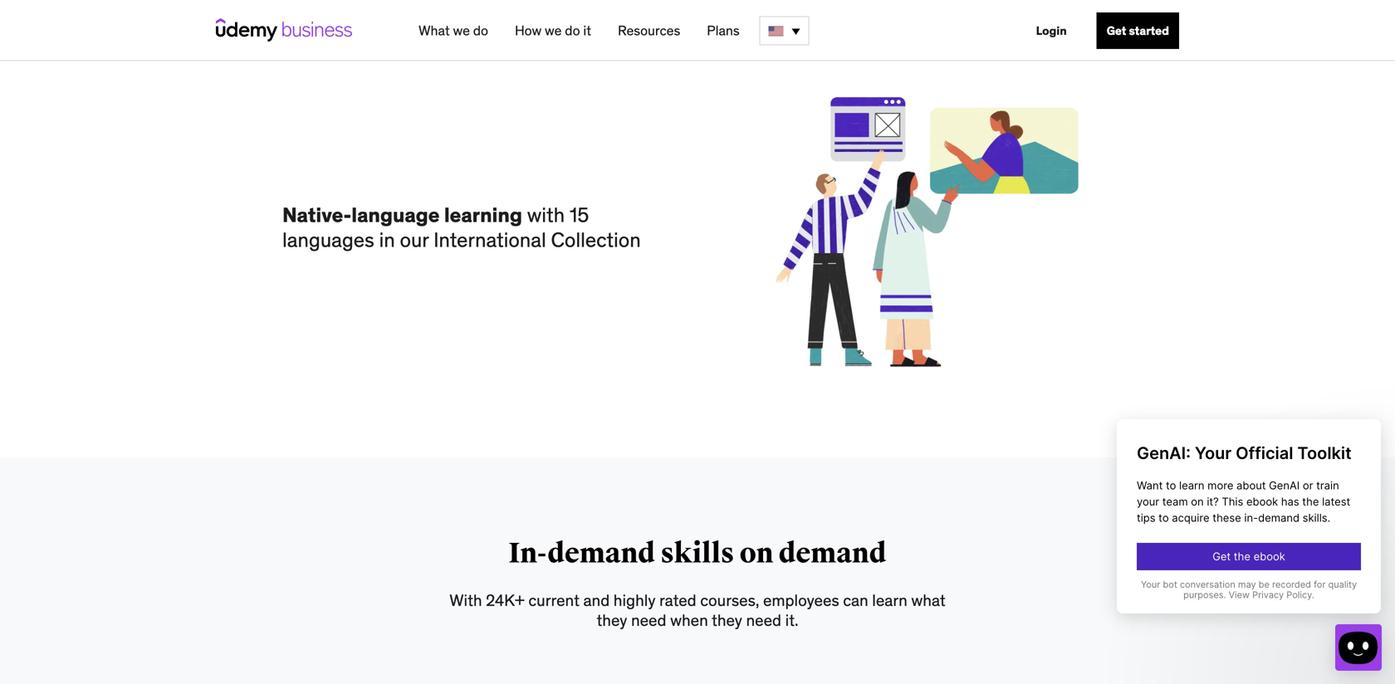 Task type: locate. For each thing, give the bounding box(es) containing it.
with
[[450, 590, 482, 610]]

demand
[[548, 536, 655, 571], [779, 536, 887, 571]]

1 horizontal spatial need
[[746, 610, 782, 630]]

do inside dropdown button
[[565, 22, 580, 39]]

do right what
[[473, 22, 488, 39]]

we right what
[[453, 22, 470, 39]]

native-
[[282, 202, 352, 227]]

with
[[527, 202, 565, 227]]

1 horizontal spatial they
[[712, 610, 742, 630]]

plans
[[707, 22, 740, 39]]

do
[[473, 22, 488, 39], [565, 22, 580, 39]]

1 do from the left
[[473, 22, 488, 39]]

we
[[453, 22, 470, 39], [545, 22, 562, 39]]

current
[[529, 590, 580, 610]]

0 horizontal spatial need
[[631, 610, 666, 630]]

what
[[419, 22, 450, 39]]

they right current
[[597, 610, 627, 630]]

what we do button
[[412, 16, 495, 46]]

do inside popup button
[[473, 22, 488, 39]]

udemy business image
[[216, 18, 352, 42]]

our
[[400, 227, 429, 252]]

1 horizontal spatial do
[[565, 22, 580, 39]]

menu navigation
[[405, 0, 1179, 61]]

1 horizontal spatial we
[[545, 22, 562, 39]]

login button
[[1026, 12, 1077, 49]]

get started link
[[1097, 12, 1179, 49]]

need
[[631, 610, 666, 630], [746, 610, 782, 630]]

we right how
[[545, 22, 562, 39]]

learning
[[444, 202, 522, 227]]

2 they from the left
[[712, 610, 742, 630]]

collection
[[551, 227, 641, 252]]

language
[[352, 202, 440, 227]]

1 horizontal spatial demand
[[779, 536, 887, 571]]

0 horizontal spatial demand
[[548, 536, 655, 571]]

do for how we do it
[[565, 22, 580, 39]]

1 we from the left
[[453, 22, 470, 39]]

24k+
[[486, 590, 525, 610]]

how
[[515, 22, 542, 39]]

2 need from the left
[[746, 610, 782, 630]]

courses,
[[700, 590, 759, 610]]

demand up and
[[548, 536, 655, 571]]

when
[[670, 610, 708, 630]]

how we do it button
[[508, 16, 598, 46]]

15
[[570, 202, 589, 227]]

started
[[1129, 23, 1169, 38]]

2 do from the left
[[565, 22, 580, 39]]

demand up can
[[779, 536, 887, 571]]

we for what
[[453, 22, 470, 39]]

they
[[597, 610, 627, 630], [712, 610, 742, 630]]

rated
[[659, 590, 696, 610]]

we inside popup button
[[453, 22, 470, 39]]

with 15 languages in our international collection
[[282, 202, 641, 252]]

0 horizontal spatial we
[[453, 22, 470, 39]]

1 need from the left
[[631, 610, 666, 630]]

2 we from the left
[[545, 22, 562, 39]]

need left when
[[631, 610, 666, 630]]

skills
[[661, 536, 734, 571]]

0 horizontal spatial they
[[597, 610, 627, 630]]

1 demand from the left
[[548, 536, 655, 571]]

do for what we do
[[473, 22, 488, 39]]

do left the it
[[565, 22, 580, 39]]

need left it.
[[746, 610, 782, 630]]

0 horizontal spatial do
[[473, 22, 488, 39]]

we inside dropdown button
[[545, 22, 562, 39]]

international
[[434, 227, 546, 252]]

they right when
[[712, 610, 742, 630]]

resources
[[618, 22, 680, 39]]



Task type: vqa. For each thing, say whether or not it's contained in the screenshot.
they
yes



Task type: describe. For each thing, give the bounding box(es) containing it.
in-demand skills on demand
[[509, 536, 887, 571]]

and
[[583, 590, 610, 610]]

what we do
[[419, 22, 488, 39]]

languages
[[282, 227, 374, 252]]

get
[[1107, 23, 1126, 38]]

we for how
[[545, 22, 562, 39]]

login
[[1036, 23, 1067, 38]]

with 24k+ current and highly rated courses, employees can learn what they need when they need it.
[[450, 590, 946, 630]]

learn
[[872, 590, 908, 610]]

get started
[[1107, 23, 1169, 38]]

1 they from the left
[[597, 610, 627, 630]]

in
[[379, 227, 395, 252]]

native-language learning
[[282, 202, 522, 227]]

can
[[843, 590, 868, 610]]

on
[[740, 536, 773, 571]]

employees
[[763, 590, 839, 610]]

plans button
[[700, 16, 746, 46]]

it
[[583, 22, 591, 39]]

2 demand from the left
[[779, 536, 887, 571]]

resources button
[[611, 16, 687, 46]]

how we do it
[[515, 22, 591, 39]]

it.
[[785, 610, 799, 630]]

what
[[911, 590, 946, 610]]

highly
[[614, 590, 656, 610]]

in-
[[509, 536, 548, 571]]



